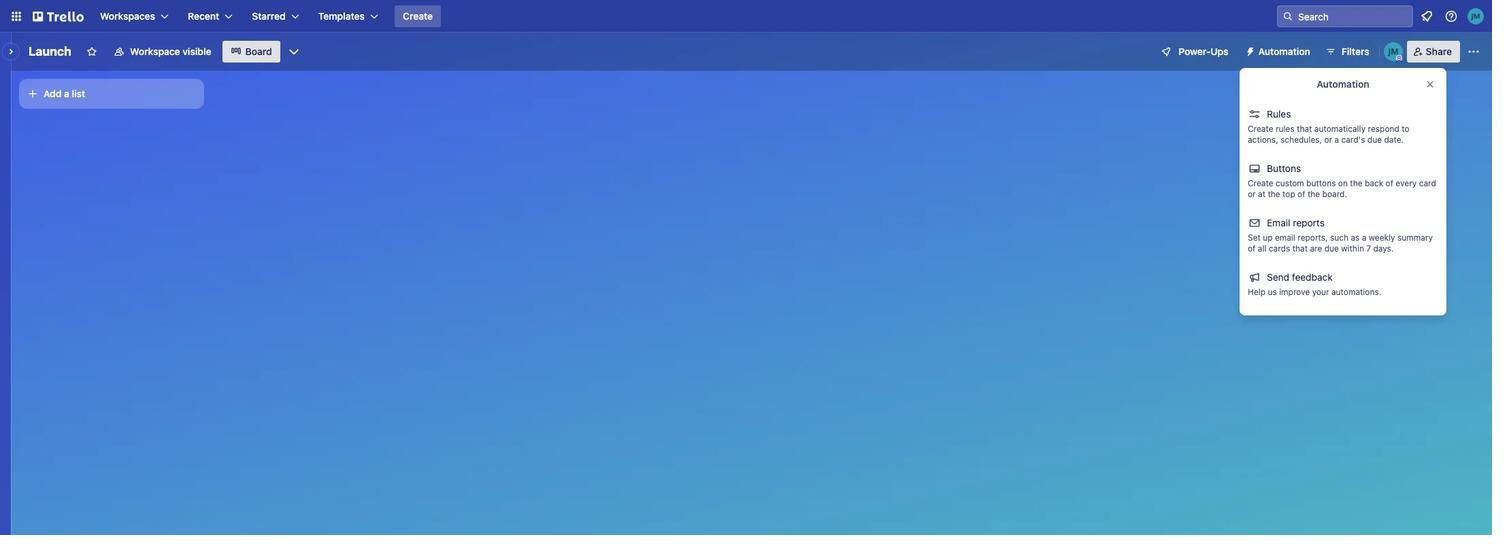 Task type: locate. For each thing, give the bounding box(es) containing it.
0 vertical spatial automation
[[1259, 46, 1311, 57]]

1 vertical spatial or
[[1249, 189, 1256, 199]]

jeremy miller (jeremymiller198) image right filters
[[1384, 42, 1404, 61]]

search image
[[1283, 11, 1294, 22]]

due down respond
[[1368, 135, 1383, 145]]

1 vertical spatial due
[[1325, 244, 1340, 254]]

0 vertical spatial that
[[1298, 124, 1313, 134]]

power-
[[1179, 46, 1211, 57]]

the
[[1351, 178, 1363, 189], [1269, 189, 1281, 199], [1308, 189, 1321, 199]]

that left are
[[1293, 244, 1308, 254]]

card's
[[1342, 135, 1366, 145]]

a right "as"
[[1363, 233, 1367, 243]]

workspace
[[130, 46, 180, 57]]

buttons
[[1307, 178, 1337, 189]]

at
[[1259, 189, 1266, 199]]

0 horizontal spatial or
[[1249, 189, 1256, 199]]

a left list
[[64, 88, 69, 99]]

starred
[[252, 10, 286, 22]]

due inside set up email reports, such as a weekly summary of all cards that are due within 7 days.
[[1325, 244, 1340, 254]]

0 horizontal spatial of
[[1249, 244, 1256, 254]]

0 vertical spatial jeremy miller (jeremymiller198) image
[[1468, 8, 1485, 25]]

create custom buttons on the back of every card or at the top of the board.
[[1249, 178, 1437, 199]]

1 horizontal spatial due
[[1368, 135, 1383, 145]]

0 vertical spatial or
[[1325, 135, 1333, 145]]

add a list
[[44, 88, 85, 99]]

create inside button
[[403, 10, 433, 22]]

open information menu image
[[1445, 10, 1459, 23]]

primary element
[[0, 0, 1493, 33]]

or left at
[[1249, 189, 1256, 199]]

0 horizontal spatial automation
[[1259, 46, 1311, 57]]

due
[[1368, 135, 1383, 145], [1325, 244, 1340, 254]]

1 vertical spatial a
[[1335, 135, 1340, 145]]

0 horizontal spatial due
[[1325, 244, 1340, 254]]

due down such
[[1325, 244, 1340, 254]]

jeremy miller (jeremymiller198) image right open information menu image
[[1468, 8, 1485, 25]]

due inside create rules that automatically respond to actions, schedules, or a card's due date.
[[1368, 135, 1383, 145]]

workspace visible button
[[106, 41, 220, 63]]

set up email reports, such as a weekly summary of all cards that are due within 7 days.
[[1249, 233, 1434, 254]]

1 vertical spatial that
[[1293, 244, 1308, 254]]

that inside create rules that automatically respond to actions, schedules, or a card's due date.
[[1298, 124, 1313, 134]]

improve
[[1280, 287, 1311, 297]]

weekly
[[1370, 233, 1396, 243]]

workspaces button
[[92, 5, 177, 27]]

automation
[[1259, 46, 1311, 57], [1317, 78, 1370, 90]]

automation down search image
[[1259, 46, 1311, 57]]

list
[[72, 88, 85, 99]]

filters button
[[1322, 41, 1374, 63]]

help us improve your automations.
[[1249, 287, 1382, 297]]

a down automatically
[[1335, 135, 1340, 145]]

switch to… image
[[10, 10, 23, 23]]

0 vertical spatial create
[[403, 10, 433, 22]]

feedback
[[1293, 272, 1333, 283]]

or
[[1325, 135, 1333, 145], [1249, 189, 1256, 199]]

create inside create rules that automatically respond to actions, schedules, or a card's due date.
[[1249, 124, 1274, 134]]

0 horizontal spatial jeremy miller (jeremymiller198) image
[[1384, 42, 1404, 61]]

the right at
[[1269, 189, 1281, 199]]

0 vertical spatial a
[[64, 88, 69, 99]]

a
[[64, 88, 69, 99], [1335, 135, 1340, 145], [1363, 233, 1367, 243]]

sm image
[[1240, 41, 1259, 60]]

2 vertical spatial a
[[1363, 233, 1367, 243]]

of
[[1386, 178, 1394, 189], [1298, 189, 1306, 199], [1249, 244, 1256, 254]]

or down automatically
[[1325, 135, 1333, 145]]

0 horizontal spatial the
[[1269, 189, 1281, 199]]

create
[[403, 10, 433, 22], [1249, 124, 1274, 134], [1249, 178, 1274, 189]]

0 notifications image
[[1419, 8, 1436, 25]]

1 vertical spatial of
[[1298, 189, 1306, 199]]

create rules that automatically respond to actions, schedules, or a card's due date.
[[1249, 124, 1410, 145]]

2 vertical spatial of
[[1249, 244, 1256, 254]]

the down buttons
[[1308, 189, 1321, 199]]

Board name text field
[[22, 41, 78, 63]]

help
[[1249, 287, 1266, 297]]

1 horizontal spatial a
[[1335, 135, 1340, 145]]

0 vertical spatial due
[[1368, 135, 1383, 145]]

within
[[1342, 244, 1365, 254]]

create inside create custom buttons on the back of every card or at the top of the board.
[[1249, 178, 1274, 189]]

automation down filters button
[[1317, 78, 1370, 90]]

that
[[1298, 124, 1313, 134], [1293, 244, 1308, 254]]

2 vertical spatial create
[[1249, 178, 1274, 189]]

starred button
[[244, 5, 308, 27]]

share
[[1427, 46, 1453, 57]]

0 horizontal spatial a
[[64, 88, 69, 99]]

jeremy miller (jeremymiller198) image
[[1468, 8, 1485, 25], [1384, 42, 1404, 61]]

automations.
[[1332, 287, 1382, 297]]

ups
[[1211, 46, 1229, 57]]

this member is an admin of this board. image
[[1397, 55, 1403, 61]]

of left all
[[1249, 244, 1256, 254]]

up
[[1264, 233, 1273, 243]]

a inside button
[[64, 88, 69, 99]]

power-ups button
[[1152, 41, 1237, 63]]

of right back
[[1386, 178, 1394, 189]]

1 vertical spatial automation
[[1317, 78, 1370, 90]]

2 horizontal spatial a
[[1363, 233, 1367, 243]]

back
[[1366, 178, 1384, 189]]

1 horizontal spatial or
[[1325, 135, 1333, 145]]

that up schedules,
[[1298, 124, 1313, 134]]

as
[[1352, 233, 1360, 243]]

automatically
[[1315, 124, 1366, 134]]

visible
[[183, 46, 211, 57]]

of right the top in the top of the page
[[1298, 189, 1306, 199]]

2 horizontal spatial of
[[1386, 178, 1394, 189]]

0 vertical spatial of
[[1386, 178, 1394, 189]]

recent
[[188, 10, 219, 22]]

1 vertical spatial create
[[1249, 124, 1274, 134]]

workspaces
[[100, 10, 155, 22]]

workspace visible
[[130, 46, 211, 57]]

create for create custom buttons on the back of every card or at the top of the board.
[[1249, 178, 1274, 189]]

the right on
[[1351, 178, 1363, 189]]

are
[[1311, 244, 1323, 254]]

star or unstar board image
[[86, 46, 97, 57]]



Task type: describe. For each thing, give the bounding box(es) containing it.
all
[[1259, 244, 1267, 254]]

reports
[[1294, 217, 1325, 229]]

email
[[1268, 217, 1291, 229]]

templates button
[[310, 5, 387, 27]]

a inside create rules that automatically respond to actions, schedules, or a card's due date.
[[1335, 135, 1340, 145]]

1 horizontal spatial automation
[[1317, 78, 1370, 90]]

automation inside button
[[1259, 46, 1311, 57]]

email
[[1276, 233, 1296, 243]]

7
[[1367, 244, 1372, 254]]

us
[[1269, 287, 1278, 297]]

days.
[[1374, 244, 1394, 254]]

schedules,
[[1281, 135, 1323, 145]]

recent button
[[180, 5, 241, 27]]

add
[[44, 88, 62, 99]]

add a list button
[[19, 79, 204, 109]]

show menu image
[[1468, 45, 1481, 59]]

cards
[[1270, 244, 1291, 254]]

date.
[[1385, 135, 1404, 145]]

send feedback
[[1268, 272, 1333, 283]]

custom
[[1276, 178, 1305, 189]]

1 horizontal spatial the
[[1308, 189, 1321, 199]]

send
[[1268, 272, 1290, 283]]

board.
[[1323, 189, 1348, 199]]

Search field
[[1294, 6, 1413, 27]]

buttons
[[1268, 163, 1302, 174]]

every
[[1396, 178, 1418, 189]]

1 horizontal spatial of
[[1298, 189, 1306, 199]]

share button
[[1408, 41, 1461, 63]]

1 vertical spatial jeremy miller (jeremymiller198) image
[[1384, 42, 1404, 61]]

create for create rules that automatically respond to actions, schedules, or a card's due date.
[[1249, 124, 1274, 134]]

templates
[[318, 10, 365, 22]]

filters
[[1342, 46, 1370, 57]]

1 horizontal spatial jeremy miller (jeremymiller198) image
[[1468, 8, 1485, 25]]

on
[[1339, 178, 1349, 189]]

customize views image
[[287, 45, 301, 59]]

or inside create custom buttons on the back of every card or at the top of the board.
[[1249, 189, 1256, 199]]

a inside set up email reports, such as a weekly summary of all cards that are due within 7 days.
[[1363, 233, 1367, 243]]

or inside create rules that automatically respond to actions, schedules, or a card's due date.
[[1325, 135, 1333, 145]]

create for create
[[403, 10, 433, 22]]

email reports
[[1268, 217, 1325, 229]]

create button
[[395, 5, 441, 27]]

automation button
[[1240, 41, 1319, 63]]

top
[[1283, 189, 1296, 199]]

your
[[1313, 287, 1330, 297]]

close popover image
[[1426, 79, 1436, 90]]

card
[[1420, 178, 1437, 189]]

actions,
[[1249, 135, 1279, 145]]

launch
[[29, 44, 71, 59]]

2 horizontal spatial the
[[1351, 178, 1363, 189]]

power-ups
[[1179, 46, 1229, 57]]

that inside set up email reports, such as a weekly summary of all cards that are due within 7 days.
[[1293, 244, 1308, 254]]

to
[[1403, 124, 1410, 134]]

board link
[[222, 41, 280, 63]]

summary
[[1398, 233, 1434, 243]]

reports,
[[1298, 233, 1329, 243]]

rules
[[1268, 108, 1292, 120]]

respond
[[1369, 124, 1400, 134]]

of inside set up email reports, such as a weekly summary of all cards that are due within 7 days.
[[1249, 244, 1256, 254]]

rules
[[1276, 124, 1295, 134]]

back to home image
[[33, 5, 84, 27]]

such
[[1331, 233, 1349, 243]]

set
[[1249, 233, 1261, 243]]

board
[[245, 46, 272, 57]]



Task type: vqa. For each thing, say whether or not it's contained in the screenshot.
Create associated with Create rules that automatically respond to actions, schedules, or a card's due date.
yes



